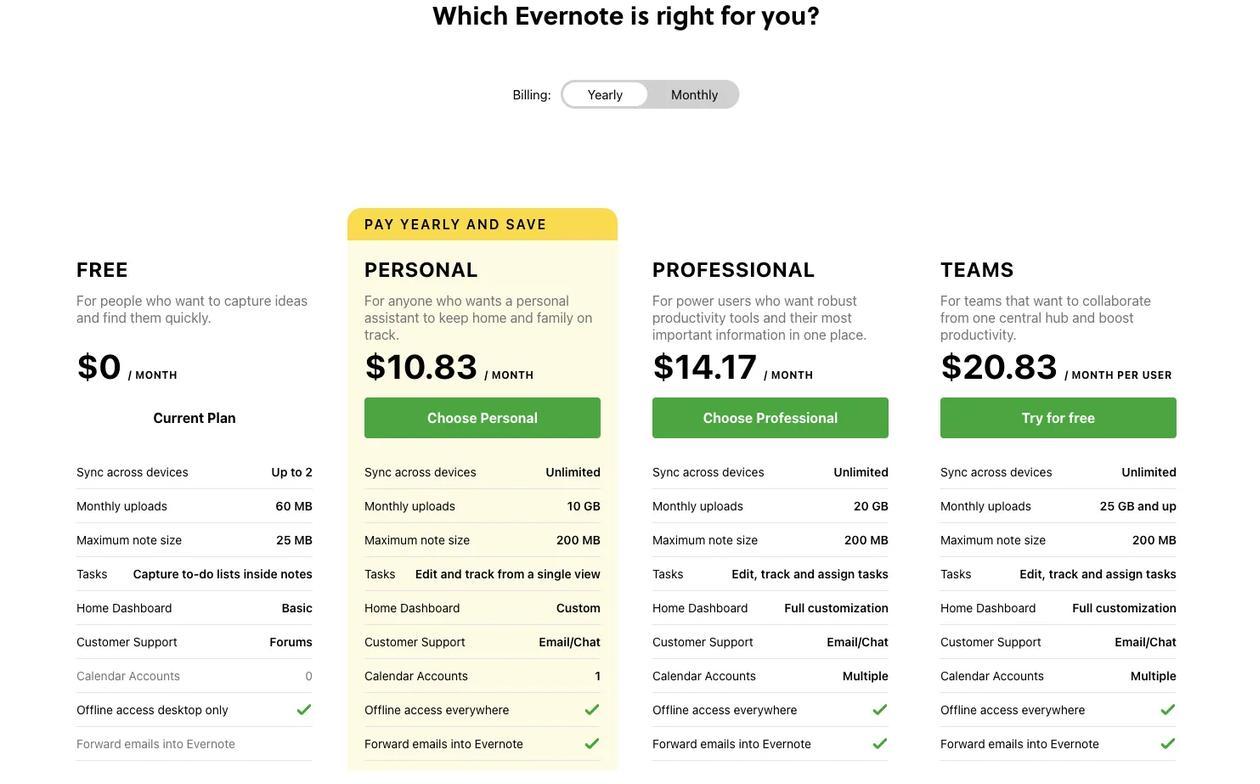 Task type: describe. For each thing, give the bounding box(es) containing it.
maximum for 60 mb
[[77, 533, 129, 547]]

dashboard for 10 gb
[[400, 601, 460, 615]]

200 mb for 10 gb
[[557, 533, 601, 547]]

only
[[205, 703, 228, 717]]

60
[[276, 499, 291, 513]]

current
[[153, 410, 204, 426]]

try
[[1022, 410, 1044, 426]]

forward for 25 gb and up
[[941, 737, 986, 751]]

who for free
[[146, 293, 172, 309]]

mb for 25 gb and up
[[1159, 533, 1177, 547]]

200 for 25
[[1133, 533, 1156, 547]]

ideas
[[275, 293, 308, 309]]

calendar for 60
[[77, 669, 126, 683]]

edit, track and assign tasks for 20
[[732, 567, 889, 581]]

in
[[790, 327, 800, 343]]

up to 2
[[272, 465, 313, 479]]

for
[[1047, 410, 1066, 426]]

customization for 20
[[808, 601, 889, 615]]

25 mb
[[276, 533, 313, 547]]

user
[[1143, 369, 1173, 381]]

to inside the for anyone who wants a personal assistant to keep home and family on track.
[[423, 310, 436, 326]]

accounts for 60 mb
[[129, 669, 180, 683]]

want for teams
[[1034, 293, 1064, 309]]

devices for 25 gb and up
[[1011, 465, 1053, 479]]

full customization for 20
[[785, 601, 889, 615]]

1 forward emails into evernote from the left
[[77, 737, 235, 751]]

/ for $10.83
[[485, 369, 489, 381]]

20 gb
[[854, 499, 889, 513]]

current plan
[[153, 410, 236, 426]]

and
[[467, 216, 501, 232]]

capture to-do lists inside notes
[[133, 567, 313, 581]]

choose professional
[[704, 410, 838, 426]]

200 mb for 20 gb
[[845, 533, 889, 547]]

edit, for 25 gb and up
[[1020, 567, 1046, 581]]

productivity
[[653, 310, 726, 326]]

home for 20
[[653, 601, 685, 615]]

email/chat for 10 gb
[[539, 635, 601, 649]]

to inside for teams that want to collaborate from one central hub and boost productivity.
[[1067, 293, 1079, 309]]

mb for 20 gb
[[871, 533, 889, 547]]

$0 / month
[[77, 346, 178, 386]]

up
[[1163, 499, 1177, 513]]

$14.17
[[653, 346, 758, 386]]

unlimited for 10 gb
[[546, 465, 601, 479]]

that
[[1006, 293, 1030, 309]]

customer support for 20 gb
[[653, 635, 754, 649]]

try for free button
[[941, 398, 1177, 439]]

gb for 25
[[1118, 499, 1135, 513]]

60 mb
[[276, 499, 313, 513]]

desktop
[[158, 703, 202, 717]]

to-
[[182, 567, 199, 581]]

size for 25 gb and up
[[1025, 533, 1046, 547]]

full for 20
[[785, 601, 805, 615]]

personal
[[481, 410, 538, 426]]

calendar for 25
[[941, 669, 990, 683]]

robust
[[818, 293, 858, 309]]

want inside for power users who want robust productivity tools and their most important information in one place.
[[785, 293, 814, 309]]

home dashboard for 25 gb and up
[[941, 601, 1037, 615]]

tasks for 25
[[941, 567, 972, 581]]

from inside for teams that want to collaborate from one central hub and boost productivity.
[[941, 310, 970, 326]]

view
[[575, 567, 601, 581]]

1
[[595, 669, 601, 683]]

multiple for 25 gb and up
[[1131, 669, 1177, 683]]

information
[[716, 327, 786, 343]]

pay yearly and save
[[365, 216, 547, 232]]

basic
[[282, 601, 313, 615]]

monthly uploads for 10 gb
[[365, 499, 456, 513]]

people
[[100, 293, 142, 309]]

sync for 25 gb and up
[[941, 465, 968, 479]]

for teams that want to collaborate from one central hub and boost productivity.
[[941, 293, 1152, 343]]

note for 10 gb
[[421, 533, 445, 547]]

calendar accounts for 60 mb
[[77, 669, 180, 683]]

teams
[[965, 293, 1002, 309]]

custom
[[557, 601, 601, 615]]

productivity.
[[941, 327, 1017, 343]]

0
[[305, 669, 313, 683]]

25 gb and up
[[1100, 499, 1177, 513]]

$14.17 / month
[[653, 346, 814, 386]]

devices for 60 mb
[[146, 465, 188, 479]]

hub
[[1046, 310, 1069, 326]]

size for 20 gb
[[737, 533, 758, 547]]

choose professional button
[[653, 398, 889, 439]]

and inside for teams that want to collaborate from one central hub and boost productivity.
[[1073, 310, 1096, 326]]

emails for 10 gb
[[413, 737, 448, 751]]

who inside for power users who want robust productivity tools and their most important information in one place.
[[755, 293, 781, 309]]

calendar accounts for 25 gb and up
[[941, 669, 1045, 683]]

on
[[577, 310, 593, 326]]

devices for 10 gb
[[434, 465, 477, 479]]

maximum for 10 gb
[[365, 533, 418, 547]]

edit, for 20 gb
[[732, 567, 758, 581]]

for people who want to capture ideas and find them quickly.
[[77, 293, 308, 326]]

emails for 25 gb and up
[[989, 737, 1024, 751]]

boost
[[1099, 310, 1135, 326]]

1 into from the left
[[163, 737, 183, 751]]

sync for 60 mb
[[77, 465, 104, 479]]

support for 10 gb
[[421, 635, 466, 649]]

billing:
[[513, 87, 552, 102]]

do
[[199, 567, 214, 581]]

access for 60
[[116, 703, 155, 717]]

0 horizontal spatial from
[[498, 567, 525, 581]]

home dashboard for 60 mb
[[77, 601, 172, 615]]

single
[[538, 567, 572, 581]]

find
[[103, 310, 127, 326]]

choose for choose personal
[[428, 410, 477, 426]]

mb right 60
[[294, 499, 313, 513]]

want for free
[[175, 293, 205, 309]]

1 track from the left
[[465, 567, 495, 581]]

20
[[854, 499, 869, 513]]

maximum note size for 20
[[653, 533, 758, 547]]

tasks for 25 gb and up
[[1147, 567, 1177, 581]]

offline access everywhere for 25
[[941, 703, 1086, 717]]

forward emails into evernote for 25 gb and up
[[941, 737, 1100, 751]]

across for 10
[[395, 465, 431, 479]]

home dashboard for 20 gb
[[653, 601, 748, 615]]

tasks for 20
[[653, 567, 684, 581]]

offline for 60 mb
[[77, 703, 113, 717]]

forward emails into evernote for 10 gb
[[365, 737, 524, 751]]

customer support for 60 mb
[[77, 635, 177, 649]]

2
[[305, 465, 313, 479]]

access for 10
[[404, 703, 443, 717]]

their
[[790, 310, 818, 326]]

track for 25
[[1049, 567, 1079, 581]]

across for 60
[[107, 465, 143, 479]]

capture
[[224, 293, 271, 309]]

choose personal button
[[365, 398, 601, 439]]

one inside for power users who want robust productivity tools and their most important information in one place.
[[804, 327, 827, 343]]

email/chat for 20 gb
[[827, 635, 889, 649]]

pay
[[365, 216, 395, 232]]

$0
[[77, 346, 121, 386]]

family
[[537, 310, 574, 326]]

into for 25 gb and up
[[1027, 737, 1048, 751]]

offline for 20 gb
[[653, 703, 689, 717]]

place.
[[830, 327, 868, 343]]

yearly
[[588, 87, 623, 102]]

personal
[[516, 293, 569, 309]]

tasks for 10
[[365, 567, 396, 581]]

personal
[[365, 258, 479, 281]]

email/chat for 25 gb and up
[[1116, 635, 1177, 649]]

keep
[[439, 310, 469, 326]]

power
[[677, 293, 715, 309]]

track for 20
[[761, 567, 791, 581]]

dashboard for 25 gb and up
[[977, 601, 1037, 615]]

$10.83
[[365, 346, 478, 386]]

one inside for teams that want to collaborate from one central hub and boost productivity.
[[973, 310, 996, 326]]

assistant
[[365, 310, 420, 326]]

maximum note size for 60
[[77, 533, 182, 547]]

plan
[[207, 410, 236, 426]]

home
[[472, 310, 507, 326]]

1 evernote from the left
[[187, 737, 235, 751]]

multiple for 20 gb
[[843, 669, 889, 683]]

sync for 10 gb
[[365, 465, 392, 479]]

1 forward from the left
[[77, 737, 121, 751]]



Task type: locate. For each thing, give the bounding box(es) containing it.
3 monthly uploads from the left
[[653, 499, 744, 513]]

and inside for power users who want robust productivity tools and their most important information in one place.
[[764, 310, 787, 326]]

customer support for 10 gb
[[365, 635, 466, 649]]

notes
[[281, 567, 313, 581]]

calendar
[[77, 669, 126, 683], [365, 669, 414, 683], [653, 669, 702, 683], [941, 669, 990, 683]]

forward for 20 gb
[[653, 737, 698, 751]]

support for 60 mb
[[133, 635, 177, 649]]

2 200 from the left
[[845, 533, 868, 547]]

2 horizontal spatial track
[[1049, 567, 1079, 581]]

1 month from the left
[[135, 369, 178, 381]]

sync across devices down choose professional
[[653, 465, 765, 479]]

3 200 mb from the left
[[1133, 533, 1177, 547]]

try for free
[[1022, 410, 1096, 426]]

3 uploads from the left
[[700, 499, 744, 513]]

monthly for 60 mb
[[77, 499, 121, 513]]

/ right $0
[[128, 369, 132, 381]]

3 size from the left
[[737, 533, 758, 547]]

1 horizontal spatial full customization
[[1073, 601, 1177, 615]]

4 into from the left
[[1027, 737, 1048, 751]]

and inside the for anyone who wants a personal assistant to keep home and family on track.
[[511, 310, 534, 326]]

1 offline from the left
[[77, 703, 113, 717]]

who for personal
[[436, 293, 462, 309]]

1 horizontal spatial a
[[528, 567, 535, 581]]

4 across from the left
[[971, 465, 1008, 479]]

1 horizontal spatial 200 mb
[[845, 533, 889, 547]]

1 horizontal spatial choose
[[704, 410, 753, 426]]

1 horizontal spatial offline access everywhere
[[653, 703, 798, 717]]

sync
[[77, 465, 104, 479], [365, 465, 392, 479], [653, 465, 680, 479], [941, 465, 968, 479]]

edit
[[415, 567, 438, 581]]

4 size from the left
[[1025, 533, 1046, 547]]

0 horizontal spatial assign
[[818, 567, 855, 581]]

$20.83
[[941, 346, 1058, 386]]

quickly.
[[165, 310, 211, 326]]

25
[[1100, 499, 1115, 513], [276, 533, 291, 547]]

1 200 mb from the left
[[557, 533, 601, 547]]

them
[[130, 310, 162, 326]]

up
[[272, 465, 288, 479]]

to
[[208, 293, 221, 309], [1067, 293, 1079, 309], [423, 310, 436, 326], [291, 465, 302, 479]]

/ for $20.83
[[1065, 369, 1069, 381]]

4 forward emails into evernote from the left
[[941, 737, 1100, 751]]

month down in
[[772, 369, 814, 381]]

lists
[[217, 567, 240, 581]]

collaborate
[[1083, 293, 1152, 309]]

note
[[133, 533, 157, 547], [421, 533, 445, 547], [709, 533, 733, 547], [997, 533, 1022, 547]]

yearly
[[400, 216, 462, 232]]

month up current
[[135, 369, 178, 381]]

1 want from the left
[[175, 293, 205, 309]]

from left single
[[498, 567, 525, 581]]

choose down $14.17 / month
[[704, 410, 753, 426]]

across
[[107, 465, 143, 479], [395, 465, 431, 479], [683, 465, 719, 479], [971, 465, 1008, 479]]

uploads for 20 gb
[[700, 499, 744, 513]]

3 email/chat from the left
[[1116, 635, 1177, 649]]

evernote for 20 gb
[[763, 737, 812, 751]]

2 uploads from the left
[[412, 499, 456, 513]]

$10.83 / month
[[365, 346, 534, 386]]

monthly for 10 gb
[[365, 499, 409, 513]]

10
[[568, 499, 581, 513]]

0 horizontal spatial one
[[804, 327, 827, 343]]

1 tasks from the left
[[858, 567, 889, 581]]

200 mb down up
[[1133, 533, 1177, 547]]

1 email/chat from the left
[[539, 635, 601, 649]]

1 horizontal spatial full
[[1073, 601, 1093, 615]]

0 horizontal spatial choose
[[428, 410, 477, 426]]

200 down 20
[[845, 533, 868, 547]]

maximum note size
[[77, 533, 182, 547], [365, 533, 470, 547], [653, 533, 758, 547], [941, 533, 1046, 547]]

want up the their
[[785, 293, 814, 309]]

1 full customization from the left
[[785, 601, 889, 615]]

4 maximum note size from the left
[[941, 533, 1046, 547]]

tools
[[730, 310, 760, 326]]

2 / from the left
[[485, 369, 489, 381]]

2 dashboard from the left
[[400, 601, 460, 615]]

from
[[941, 310, 970, 326], [498, 567, 525, 581]]

maximum
[[77, 533, 129, 547], [365, 533, 418, 547], [653, 533, 706, 547], [941, 533, 994, 547]]

month inside $0 / month
[[135, 369, 178, 381]]

want up hub
[[1034, 293, 1064, 309]]

track.
[[365, 327, 400, 343]]

4 sync from the left
[[941, 465, 968, 479]]

calendar accounts
[[77, 669, 180, 683], [365, 669, 468, 683], [653, 669, 757, 683], [941, 669, 1045, 683]]

gb for 10
[[584, 499, 601, 513]]

2 customer support from the left
[[365, 635, 466, 649]]

teams
[[941, 258, 1015, 281]]

1 calendar from the left
[[77, 669, 126, 683]]

3 / from the left
[[764, 369, 768, 381]]

1 customer from the left
[[77, 635, 130, 649]]

across for 25
[[971, 465, 1008, 479]]

who up them
[[146, 293, 172, 309]]

home dashboard for 10 gb
[[365, 601, 460, 615]]

4 home from the left
[[941, 601, 973, 615]]

for for personal
[[365, 293, 385, 309]]

size for 60 mb
[[160, 533, 182, 547]]

devices for 20 gb
[[723, 465, 765, 479]]

25 left up
[[1100, 499, 1115, 513]]

/ inside $14.17 / month
[[764, 369, 768, 381]]

month for $20.83
[[1072, 369, 1115, 381]]

2 across from the left
[[395, 465, 431, 479]]

1 horizontal spatial who
[[436, 293, 462, 309]]

into for 10 gb
[[451, 737, 472, 751]]

0 horizontal spatial edit, track and assign tasks
[[732, 567, 889, 581]]

25 for 25 gb and up
[[1100, 499, 1115, 513]]

1 offline access everywhere from the left
[[365, 703, 510, 717]]

2 choose from the left
[[704, 410, 753, 426]]

edit,
[[732, 567, 758, 581], [1020, 567, 1046, 581]]

2 everywhere from the left
[[734, 703, 798, 717]]

3 evernote from the left
[[763, 737, 812, 751]]

unlimited
[[546, 465, 601, 479], [834, 465, 889, 479], [1122, 465, 1177, 479]]

1 sync from the left
[[77, 465, 104, 479]]

3 emails from the left
[[701, 737, 736, 751]]

3 forward from the left
[[653, 737, 698, 751]]

0 horizontal spatial 200 mb
[[557, 533, 601, 547]]

access for 25
[[981, 703, 1019, 717]]

4 devices from the left
[[1011, 465, 1053, 479]]

to inside for people who want to capture ideas and find them quickly.
[[208, 293, 221, 309]]

to left keep
[[423, 310, 436, 326]]

full customization for 25
[[1073, 601, 1177, 615]]

0 horizontal spatial tasks
[[858, 567, 889, 581]]

one
[[973, 310, 996, 326], [804, 327, 827, 343]]

full
[[785, 601, 805, 615], [1073, 601, 1093, 615]]

devices down choose personal
[[434, 465, 477, 479]]

1 horizontal spatial gb
[[872, 499, 889, 513]]

a inside the for anyone who wants a personal assistant to keep home and family on track.
[[506, 293, 513, 309]]

2 horizontal spatial offline access everywhere
[[941, 703, 1086, 717]]

month inside $14.17 / month
[[772, 369, 814, 381]]

unlimited for 25 gb and up
[[1122, 465, 1177, 479]]

customization
[[808, 601, 889, 615], [1096, 601, 1177, 615]]

sync across devices down try
[[941, 465, 1053, 479]]

everywhere for 20 gb
[[734, 703, 798, 717]]

/ up choose personal button
[[485, 369, 489, 381]]

0 horizontal spatial email/chat
[[539, 635, 601, 649]]

2 forward emails into evernote from the left
[[365, 737, 524, 751]]

1 calendar accounts from the left
[[77, 669, 180, 683]]

1 horizontal spatial edit, track and assign tasks
[[1020, 567, 1177, 581]]

for left people
[[77, 293, 97, 309]]

devices down current
[[146, 465, 188, 479]]

1 horizontal spatial customization
[[1096, 601, 1177, 615]]

current plan button
[[77, 398, 313, 439]]

offline for 10 gb
[[365, 703, 401, 717]]

edit and track from a single view
[[415, 567, 601, 581]]

want
[[175, 293, 205, 309], [785, 293, 814, 309], [1034, 293, 1064, 309]]

0 horizontal spatial edit,
[[732, 567, 758, 581]]

everywhere for 25 gb and up
[[1022, 703, 1086, 717]]

/ inside $0 / month
[[128, 369, 132, 381]]

professional
[[653, 258, 816, 281]]

0 vertical spatial one
[[973, 310, 996, 326]]

2 sync from the left
[[365, 465, 392, 479]]

mb up view in the bottom left of the page
[[582, 533, 601, 547]]

monthly for 20 gb
[[653, 499, 697, 513]]

200 mb down 20 gb
[[845, 533, 889, 547]]

offline access desktop only
[[77, 703, 228, 717]]

mb
[[294, 499, 313, 513], [294, 533, 313, 547], [582, 533, 601, 547], [871, 533, 889, 547], [1159, 533, 1177, 547]]

gb right 20
[[872, 499, 889, 513]]

calendar for 20
[[653, 669, 702, 683]]

1 home dashboard from the left
[[77, 601, 172, 615]]

to up quickly.
[[208, 293, 221, 309]]

want inside for people who want to capture ideas and find them quickly.
[[175, 293, 205, 309]]

4 offline from the left
[[941, 703, 978, 717]]

4 customer support from the left
[[941, 635, 1042, 649]]

professional
[[757, 410, 838, 426]]

sync across devices for 25
[[941, 465, 1053, 479]]

monthly
[[672, 87, 719, 102], [77, 499, 121, 513], [365, 499, 409, 513], [653, 499, 697, 513], [941, 499, 985, 513]]

3 customer from the left
[[653, 635, 706, 649]]

note for 20 gb
[[709, 533, 733, 547]]

1 / from the left
[[128, 369, 132, 381]]

one right in
[[804, 327, 827, 343]]

tasks
[[858, 567, 889, 581], [1147, 567, 1177, 581]]

inside
[[244, 567, 278, 581]]

who up "tools"
[[755, 293, 781, 309]]

200 down 10
[[557, 533, 579, 547]]

1 across from the left
[[107, 465, 143, 479]]

devices down choose professional
[[723, 465, 765, 479]]

1 horizontal spatial from
[[941, 310, 970, 326]]

monthly uploads
[[77, 499, 167, 513], [365, 499, 456, 513], [653, 499, 744, 513], [941, 499, 1032, 513]]

4 calendar from the left
[[941, 669, 990, 683]]

tasks down up
[[1147, 567, 1177, 581]]

0 horizontal spatial offline access everywhere
[[365, 703, 510, 717]]

1 accounts from the left
[[129, 669, 180, 683]]

4 support from the left
[[998, 635, 1042, 649]]

free
[[1069, 410, 1096, 426]]

1 horizontal spatial track
[[761, 567, 791, 581]]

1 emails from the left
[[124, 737, 160, 751]]

for inside for people who want to capture ideas and find them quickly.
[[77, 293, 97, 309]]

1 vertical spatial a
[[528, 567, 535, 581]]

0 vertical spatial from
[[941, 310, 970, 326]]

edit, track and assign tasks for 25
[[1020, 567, 1177, 581]]

calendar for 10
[[365, 669, 414, 683]]

month for $14.17
[[772, 369, 814, 381]]

1 sync across devices from the left
[[77, 465, 188, 479]]

sync across devices down choose personal
[[365, 465, 477, 479]]

3 200 from the left
[[1133, 533, 1156, 547]]

for anyone who wants a personal assistant to keep home and family on track.
[[365, 293, 593, 343]]

3 devices from the left
[[723, 465, 765, 479]]

sync across devices down current
[[77, 465, 188, 479]]

support
[[133, 635, 177, 649], [421, 635, 466, 649], [710, 635, 754, 649], [998, 635, 1042, 649]]

users
[[718, 293, 752, 309]]

important
[[653, 327, 713, 343]]

mb for 10 gb
[[582, 533, 601, 547]]

0 horizontal spatial who
[[146, 293, 172, 309]]

1 horizontal spatial tasks
[[1147, 567, 1177, 581]]

maximum note size for 10
[[365, 533, 470, 547]]

evernote for 10 gb
[[475, 737, 524, 751]]

offline for 25 gb and up
[[941, 703, 978, 717]]

gb
[[584, 499, 601, 513], [872, 499, 889, 513], [1118, 499, 1135, 513]]

2 horizontal spatial email/chat
[[1116, 635, 1177, 649]]

who up keep
[[436, 293, 462, 309]]

1 vertical spatial one
[[804, 327, 827, 343]]

2 customer from the left
[[365, 635, 418, 649]]

4 home dashboard from the left
[[941, 601, 1037, 615]]

for inside the for anyone who wants a personal assistant to keep home and family on track.
[[365, 293, 385, 309]]

0 horizontal spatial multiple
[[843, 669, 889, 683]]

tasks for 60
[[77, 567, 107, 581]]

2 edit, track and assign tasks from the left
[[1020, 567, 1177, 581]]

assign down '25 gb and up'
[[1106, 567, 1144, 581]]

save
[[506, 216, 547, 232]]

1 for from the left
[[77, 293, 97, 309]]

tasks down 20 gb
[[858, 567, 889, 581]]

home for 60
[[77, 601, 109, 615]]

2 accounts from the left
[[417, 669, 468, 683]]

month up personal
[[492, 369, 534, 381]]

2 month from the left
[[492, 369, 534, 381]]

1 vertical spatial from
[[498, 567, 525, 581]]

3 for from the left
[[653, 293, 673, 309]]

forums
[[270, 635, 313, 649]]

evernote for 25 gb and up
[[1051, 737, 1100, 751]]

and inside for people who want to capture ideas and find them quickly.
[[77, 310, 99, 326]]

4 maximum from the left
[[941, 533, 994, 547]]

200 mb down 10
[[557, 533, 601, 547]]

to left 2
[[291, 465, 302, 479]]

2 horizontal spatial want
[[1034, 293, 1064, 309]]

2 want from the left
[[785, 293, 814, 309]]

3 accounts from the left
[[705, 669, 757, 683]]

assign for 25
[[1106, 567, 1144, 581]]

free
[[77, 258, 129, 281]]

support for 20 gb
[[710, 635, 754, 649]]

accounts for 10 gb
[[417, 669, 468, 683]]

0 horizontal spatial want
[[175, 293, 205, 309]]

into for 20 gb
[[739, 737, 760, 751]]

2 tasks from the left
[[1147, 567, 1177, 581]]

2 forward from the left
[[365, 737, 409, 751]]

for for professional
[[653, 293, 673, 309]]

1 horizontal spatial 200
[[845, 533, 868, 547]]

1 gb from the left
[[584, 499, 601, 513]]

who inside the for anyone who wants a personal assistant to keep home and family on track.
[[436, 293, 462, 309]]

a left single
[[528, 567, 535, 581]]

dashboard
[[112, 601, 172, 615], [400, 601, 460, 615], [689, 601, 748, 615], [977, 601, 1037, 615]]

0 horizontal spatial track
[[465, 567, 495, 581]]

choose for choose professional
[[704, 410, 753, 426]]

0 horizontal spatial gb
[[584, 499, 601, 513]]

sync across devices for 10
[[365, 465, 477, 479]]

forward for 10 gb
[[365, 737, 409, 751]]

3 forward emails into evernote from the left
[[653, 737, 812, 751]]

monthly for 25 gb and up
[[941, 499, 985, 513]]

200
[[557, 533, 579, 547], [845, 533, 868, 547], [1133, 533, 1156, 547]]

2 horizontal spatial gb
[[1118, 499, 1135, 513]]

uploads for 60 mb
[[124, 499, 167, 513]]

size
[[160, 533, 182, 547], [448, 533, 470, 547], [737, 533, 758, 547], [1025, 533, 1046, 547]]

2 horizontal spatial unlimited
[[1122, 465, 1177, 479]]

10 gb
[[568, 499, 601, 513]]

offline
[[77, 703, 113, 717], [365, 703, 401, 717], [653, 703, 689, 717], [941, 703, 978, 717]]

note for 60 mb
[[133, 533, 157, 547]]

customer support for 25 gb and up
[[941, 635, 1042, 649]]

for left teams
[[941, 293, 961, 309]]

full customization
[[785, 601, 889, 615], [1073, 601, 1177, 615]]

full for 25
[[1073, 601, 1093, 615]]

want inside for teams that want to collaborate from one central hub and boost productivity.
[[1034, 293, 1064, 309]]

accounts for 25 gb and up
[[993, 669, 1045, 683]]

for power users who want robust productivity tools and their most important information in one place.
[[653, 293, 868, 343]]

25 down 60
[[276, 533, 291, 547]]

to up hub
[[1067, 293, 1079, 309]]

3 want from the left
[[1034, 293, 1064, 309]]

unlimited up 10
[[546, 465, 601, 479]]

200 for 20
[[845, 533, 868, 547]]

unlimited up 20
[[834, 465, 889, 479]]

devices down try
[[1011, 465, 1053, 479]]

1 horizontal spatial want
[[785, 293, 814, 309]]

4 calendar accounts from the left
[[941, 669, 1045, 683]]

0 horizontal spatial 200
[[557, 533, 579, 547]]

unlimited up '25 gb and up'
[[1122, 465, 1177, 479]]

wants
[[466, 293, 502, 309]]

capture
[[133, 567, 179, 581]]

central
[[1000, 310, 1042, 326]]

2 sync across devices from the left
[[365, 465, 477, 479]]

month inside $10.83 / month
[[492, 369, 534, 381]]

customization for 25
[[1096, 601, 1177, 615]]

3 sync across devices from the left
[[653, 465, 765, 479]]

1 horizontal spatial 25
[[1100, 499, 1115, 513]]

for up "assistant"
[[365, 293, 385, 309]]

2 email/chat from the left
[[827, 635, 889, 649]]

2 horizontal spatial who
[[755, 293, 781, 309]]

4 note from the left
[[997, 533, 1022, 547]]

1 horizontal spatial assign
[[1106, 567, 1144, 581]]

for inside for teams that want to collaborate from one central hub and boost productivity.
[[941, 293, 961, 309]]

2 evernote from the left
[[475, 737, 524, 751]]

3 track from the left
[[1049, 567, 1079, 581]]

uploads
[[124, 499, 167, 513], [412, 499, 456, 513], [700, 499, 744, 513], [988, 499, 1032, 513]]

dashboard for 20 gb
[[689, 601, 748, 615]]

month inside '$20.83 / month per user'
[[1072, 369, 1115, 381]]

support for 25 gb and up
[[998, 635, 1042, 649]]

200 down '25 gb and up'
[[1133, 533, 1156, 547]]

one down teams
[[973, 310, 996, 326]]

0 horizontal spatial full customization
[[785, 601, 889, 615]]

0 horizontal spatial customization
[[808, 601, 889, 615]]

1 uploads from the left
[[124, 499, 167, 513]]

1 full from the left
[[785, 601, 805, 615]]

size for 10 gb
[[448, 533, 470, 547]]

track
[[465, 567, 495, 581], [761, 567, 791, 581], [1049, 567, 1079, 581]]

mb for 60 mb
[[294, 533, 313, 547]]

1 horizontal spatial edit,
[[1020, 567, 1046, 581]]

a right wants
[[506, 293, 513, 309]]

2 horizontal spatial everywhere
[[1022, 703, 1086, 717]]

0 horizontal spatial unlimited
[[546, 465, 601, 479]]

note for 25 gb and up
[[997, 533, 1022, 547]]

1 horizontal spatial one
[[973, 310, 996, 326]]

anyone
[[388, 293, 433, 309]]

1 horizontal spatial everywhere
[[734, 703, 798, 717]]

1 size from the left
[[160, 533, 182, 547]]

0 vertical spatial a
[[506, 293, 513, 309]]

3 unlimited from the left
[[1122, 465, 1177, 479]]

monthly uploads for 60 mb
[[77, 499, 167, 513]]

2 calendar accounts from the left
[[365, 669, 468, 683]]

/ down information
[[764, 369, 768, 381]]

0 horizontal spatial full
[[785, 601, 805, 615]]

per
[[1118, 369, 1140, 381]]

sync for 20 gb
[[653, 465, 680, 479]]

monthly uploads for 20 gb
[[653, 499, 744, 513]]

assign down 20
[[818, 567, 855, 581]]

3 home dashboard from the left
[[653, 601, 748, 615]]

offline access everywhere for 10
[[365, 703, 510, 717]]

2 horizontal spatial 200 mb
[[1133, 533, 1177, 547]]

customer for 25 gb and up
[[941, 635, 995, 649]]

/ up try for free in the bottom of the page
[[1065, 369, 1069, 381]]

0 horizontal spatial 25
[[276, 533, 291, 547]]

/ inside $10.83 / month
[[485, 369, 489, 381]]

0 vertical spatial 25
[[1100, 499, 1115, 513]]

4 for from the left
[[941, 293, 961, 309]]

everywhere for 10 gb
[[446, 703, 510, 717]]

4 emails from the left
[[989, 737, 1024, 751]]

month left per
[[1072, 369, 1115, 381]]

2 who from the left
[[436, 293, 462, 309]]

200 mb for 25 gb and up
[[1133, 533, 1177, 547]]

1 support from the left
[[133, 635, 177, 649]]

2 horizontal spatial 200
[[1133, 533, 1156, 547]]

1 vertical spatial 25
[[276, 533, 291, 547]]

2 200 mb from the left
[[845, 533, 889, 547]]

3 dashboard from the left
[[689, 601, 748, 615]]

mb up notes
[[294, 533, 313, 547]]

2 assign from the left
[[1106, 567, 1144, 581]]

1 maximum from the left
[[77, 533, 129, 547]]

everywhere
[[446, 703, 510, 717], [734, 703, 798, 717], [1022, 703, 1086, 717]]

uploads for 25 gb and up
[[988, 499, 1032, 513]]

1 horizontal spatial multiple
[[1131, 669, 1177, 683]]

mb down up
[[1159, 533, 1177, 547]]

0 horizontal spatial a
[[506, 293, 513, 309]]

unlimited for 20 gb
[[834, 465, 889, 479]]

1 access from the left
[[116, 703, 155, 717]]

2 track from the left
[[761, 567, 791, 581]]

from up "productivity."
[[941, 310, 970, 326]]

who inside for people who want to capture ideas and find them quickly.
[[146, 293, 172, 309]]

1 dashboard from the left
[[112, 601, 172, 615]]

want up quickly.
[[175, 293, 205, 309]]

mb down 20 gb
[[871, 533, 889, 547]]

/
[[128, 369, 132, 381], [485, 369, 489, 381], [764, 369, 768, 381], [1065, 369, 1069, 381]]

/ inside '$20.83 / month per user'
[[1065, 369, 1069, 381]]

$20.83 / month per user
[[941, 346, 1173, 386]]

2 customization from the left
[[1096, 601, 1177, 615]]

3 tasks from the left
[[653, 567, 684, 581]]

1 horizontal spatial email/chat
[[827, 635, 889, 649]]

calendar accounts for 10 gb
[[365, 669, 468, 683]]

choose down $10.83 / month
[[428, 410, 477, 426]]

accounts for 20 gb
[[705, 669, 757, 683]]

for inside for power users who want robust productivity tools and their most important information in one place.
[[653, 293, 673, 309]]

customer support
[[77, 635, 177, 649], [365, 635, 466, 649], [653, 635, 754, 649], [941, 635, 1042, 649]]

3 access from the left
[[693, 703, 731, 717]]

devices
[[146, 465, 188, 479], [434, 465, 477, 479], [723, 465, 765, 479], [1011, 465, 1053, 479]]

2 calendar from the left
[[365, 669, 414, 683]]

sync across devices
[[77, 465, 188, 479], [365, 465, 477, 479], [653, 465, 765, 479], [941, 465, 1053, 479]]

gb for 20
[[872, 499, 889, 513]]

1 horizontal spatial unlimited
[[834, 465, 889, 479]]

3 offline access everywhere from the left
[[941, 703, 1086, 717]]

1 customer support from the left
[[77, 635, 177, 649]]

for for teams
[[941, 293, 961, 309]]

gb right 10
[[584, 499, 601, 513]]

for up the productivity
[[653, 293, 673, 309]]

gb left up
[[1118, 499, 1135, 513]]

2 offline access everywhere from the left
[[653, 703, 798, 717]]

0 horizontal spatial everywhere
[[446, 703, 510, 717]]



Task type: vqa. For each thing, say whether or not it's contained in the screenshot.


